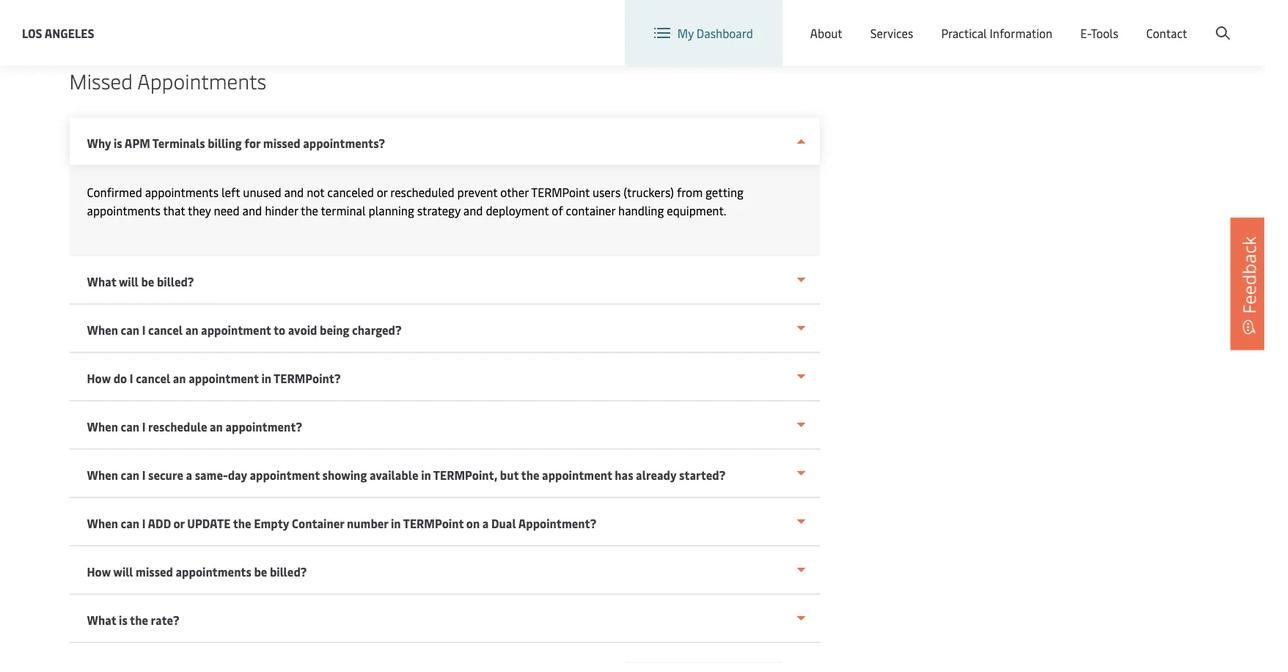 Task type: vqa. For each thing, say whether or not it's contained in the screenshot.
When can I reschedule an appointment? at left
yes



Task type: describe. For each thing, give the bounding box(es) containing it.
1 horizontal spatial be
[[254, 564, 267, 580]]

other
[[500, 184, 529, 200]]

need
[[214, 203, 240, 219]]

about button
[[810, 0, 843, 66]]

already
[[636, 468, 677, 483]]

when can i reschedule an appointment? button
[[69, 402, 820, 450]]

termpoint,
[[433, 468, 497, 483]]

e-tools
[[1081, 25, 1119, 41]]

2 vertical spatial an
[[210, 419, 223, 435]]

secure
[[148, 468, 183, 483]]

is for apm
[[114, 135, 122, 151]]

rate?
[[151, 613, 179, 629]]

appointment inside dropdown button
[[201, 322, 271, 338]]

appointment inside dropdown button
[[189, 371, 259, 387]]

contact button
[[1146, 0, 1187, 66]]

i for when can i cancel an appointment to avoid being charged?
[[142, 322, 146, 338]]

when for when can i add or update the empty container number in termpoint on a dual appointment?
[[87, 516, 118, 532]]

how for how do i cancel an appointment in termpoint?
[[87, 371, 111, 387]]

when can i reschedule an appointment?
[[87, 419, 302, 435]]

is for the
[[119, 613, 127, 629]]

can for reschedule
[[121, 419, 139, 435]]

information
[[990, 25, 1053, 41]]

what will be billed? button
[[69, 257, 820, 305]]

i for when can i secure a same-day appointment showing available in termpoint, but the appointment has already started?
[[142, 468, 146, 483]]

the right but
[[521, 468, 539, 483]]

when for when can i secure a same-day appointment showing available in termpoint, but the appointment has already started?
[[87, 468, 118, 483]]

termpoint for in
[[403, 516, 464, 532]]

update
[[187, 516, 231, 532]]

day
[[228, 468, 247, 483]]

reschedule
[[148, 419, 207, 435]]

appointment left has
[[542, 468, 612, 483]]

in for showing
[[421, 468, 431, 483]]

missed appointments
[[69, 66, 267, 94]]

switch location
[[852, 14, 935, 29]]

equipment.
[[667, 203, 727, 219]]

terminal
[[321, 203, 366, 219]]

do
[[113, 371, 127, 387]]

/
[[1150, 14, 1155, 29]]

my
[[678, 25, 694, 41]]

why is apm terminals billing for missed appointments? button
[[69, 118, 820, 165]]

e-
[[1081, 25, 1091, 41]]

of
[[552, 203, 563, 219]]

my dashboard
[[678, 25, 753, 41]]

when can i cancel an appointment to avoid being charged? button
[[69, 305, 820, 354]]

when can i secure a same-day appointment showing available in termpoint, but the appointment has already started? button
[[69, 450, 820, 499]]

the left empty
[[233, 516, 251, 532]]

how do i cancel an appointment in termpoint? button
[[69, 354, 820, 402]]

hinder
[[265, 203, 298, 219]]

appointments?
[[303, 135, 385, 151]]

how will missed appointments be billed? button
[[69, 547, 820, 596]]

global menu
[[982, 14, 1049, 30]]

about
[[810, 25, 843, 41]]

can for add
[[121, 516, 139, 532]]

from
[[677, 184, 703, 200]]

global menu button
[[950, 0, 1064, 44]]

services
[[870, 25, 913, 41]]

to
[[274, 322, 285, 338]]

that
[[163, 203, 185, 219]]

termpoint?
[[274, 371, 341, 387]]

los angeles link
[[22, 24, 94, 42]]

0 vertical spatial appointments
[[145, 184, 219, 200]]

same-
[[195, 468, 228, 483]]

avoid
[[288, 322, 317, 338]]

1 horizontal spatial and
[[284, 184, 304, 200]]

why
[[87, 135, 111, 151]]

container
[[292, 516, 344, 532]]

los
[[22, 25, 42, 41]]

account
[[1194, 14, 1237, 29]]

0 vertical spatial a
[[186, 468, 192, 483]]

what for what is the rate?
[[87, 613, 116, 629]]

on
[[466, 516, 480, 532]]

in inside how do i cancel an appointment in termpoint? dropdown button
[[261, 371, 271, 387]]

appointments inside how will missed appointments be billed? dropdown button
[[176, 564, 251, 580]]

what will be billed?
[[87, 274, 194, 290]]

when can i cancel an appointment to avoid being charged?
[[87, 322, 402, 338]]

the inside dropdown button
[[130, 613, 148, 629]]

when can i add or update the empty container number in termpoint on a dual appointment?
[[87, 516, 597, 532]]

confirmed appointments left unused and not canceled or rescheduled prevent other termpoint users (truckers) from getting appointments that they need and hinder the terminal planning strategy and deployment of container handling equipment.
[[87, 184, 744, 219]]

practical
[[941, 25, 987, 41]]

left
[[221, 184, 240, 200]]

login
[[1119, 14, 1147, 29]]

container
[[566, 203, 615, 219]]

when can i add or update the empty container number in termpoint on a dual appointment? button
[[69, 499, 820, 547]]

create
[[1158, 14, 1192, 29]]

i for when can i reschedule an appointment?
[[142, 419, 146, 435]]

appointment right "day" on the bottom left of page
[[250, 468, 320, 483]]

handling
[[618, 203, 664, 219]]

appointments
[[137, 66, 267, 94]]

when for when can i cancel an appointment to avoid being charged?
[[87, 322, 118, 338]]

global
[[982, 14, 1016, 30]]

1 vertical spatial billed?
[[270, 564, 307, 580]]

has
[[615, 468, 633, 483]]



Task type: locate. For each thing, give the bounding box(es) containing it.
what for what will be billed?
[[87, 274, 116, 290]]

cancel inside dropdown button
[[148, 322, 183, 338]]

but
[[500, 468, 519, 483]]

users
[[593, 184, 621, 200]]

strategy
[[417, 203, 461, 219]]

how up what is the rate?
[[87, 564, 111, 580]]

my dashboard button
[[654, 0, 753, 66]]

or right add
[[173, 516, 185, 532]]

1 horizontal spatial billed?
[[270, 564, 307, 580]]

can for secure
[[121, 468, 139, 483]]

1 vertical spatial a
[[482, 516, 489, 532]]

and down the unused
[[242, 203, 262, 219]]

planning
[[369, 203, 414, 219]]

cancel inside dropdown button
[[136, 371, 170, 387]]

empty
[[254, 516, 289, 532]]

login / create account link
[[1092, 0, 1237, 43]]

they
[[188, 203, 211, 219]]

dual
[[491, 516, 516, 532]]

the down not
[[301, 203, 318, 219]]

how will missed appointments be billed?
[[87, 564, 307, 580]]

0 vertical spatial be
[[141, 274, 154, 290]]

in for container
[[391, 516, 401, 532]]

cancel down what will be billed?
[[148, 322, 183, 338]]

1 horizontal spatial termpoint
[[531, 184, 590, 200]]

in left termpoint?
[[261, 371, 271, 387]]

feedback
[[1237, 236, 1261, 314]]

how for how will missed appointments be billed?
[[87, 564, 111, 580]]

0 vertical spatial termpoint
[[531, 184, 590, 200]]

is inside dropdown button
[[119, 613, 127, 629]]

2 horizontal spatial and
[[463, 203, 483, 219]]

what is the rate?
[[87, 613, 179, 629]]

how inside dropdown button
[[87, 564, 111, 580]]

i right do
[[130, 371, 133, 387]]

will for how
[[113, 564, 133, 580]]

1 can from the top
[[121, 322, 139, 338]]

2 what from the top
[[87, 613, 116, 629]]

will inside what will be billed? dropdown button
[[119, 274, 139, 290]]

in inside when can i secure a same-day appointment showing available in termpoint, but the appointment has already started? dropdown button
[[421, 468, 431, 483]]

appointment?
[[518, 516, 597, 532]]

a left same- at the left of the page
[[186, 468, 192, 483]]

1 vertical spatial appointments
[[87, 203, 161, 219]]

(truckers)
[[624, 184, 674, 200]]

an up reschedule
[[173, 371, 186, 387]]

will for what
[[119, 274, 139, 290]]

missed inside dropdown button
[[136, 564, 173, 580]]

can left add
[[121, 516, 139, 532]]

1 vertical spatial be
[[254, 564, 267, 580]]

cancel right do
[[136, 371, 170, 387]]

an for in
[[173, 371, 186, 387]]

when
[[87, 322, 118, 338], [87, 419, 118, 435], [87, 468, 118, 483], [87, 516, 118, 532]]

is
[[114, 135, 122, 151], [119, 613, 127, 629]]

appointment down when can i cancel an appointment to avoid being charged?
[[189, 371, 259, 387]]

is inside "dropdown button"
[[114, 135, 122, 151]]

i inside dropdown button
[[130, 371, 133, 387]]

an inside dropdown button
[[173, 371, 186, 387]]

a right on
[[482, 516, 489, 532]]

terminals
[[152, 135, 205, 151]]

termpoint for other
[[531, 184, 590, 200]]

switch
[[852, 14, 887, 29]]

for
[[244, 135, 261, 151]]

and down prevent
[[463, 203, 483, 219]]

0 horizontal spatial be
[[141, 274, 154, 290]]

or
[[377, 184, 388, 200], [173, 516, 185, 532]]

be
[[141, 274, 154, 290], [254, 564, 267, 580]]

dashboard
[[697, 25, 753, 41]]

appointments down update
[[176, 564, 251, 580]]

i for when can i add or update the empty container number in termpoint on a dual appointment?
[[142, 516, 146, 532]]

when down do
[[87, 419, 118, 435]]

when left 'secure'
[[87, 468, 118, 483]]

can for cancel
[[121, 322, 139, 338]]

when can i secure a same-day appointment showing available in termpoint, but the appointment has already started?
[[87, 468, 726, 483]]

1 horizontal spatial in
[[391, 516, 401, 532]]

0 vertical spatial how
[[87, 371, 111, 387]]

4 can from the top
[[121, 516, 139, 532]]

an up how do i cancel an appointment in termpoint?
[[185, 322, 198, 338]]

0 vertical spatial or
[[377, 184, 388, 200]]

0 vertical spatial cancel
[[148, 322, 183, 338]]

in right number
[[391, 516, 401, 532]]

cancel for can
[[148, 322, 183, 338]]

i left add
[[142, 516, 146, 532]]

feedback button
[[1231, 218, 1265, 350]]

rescheduled
[[390, 184, 454, 200]]

started?
[[679, 468, 726, 483]]

menu
[[1019, 14, 1049, 30]]

missed
[[69, 66, 133, 94]]

0 horizontal spatial billed?
[[157, 274, 194, 290]]

3 can from the top
[[121, 468, 139, 483]]

missed right for
[[263, 135, 300, 151]]

appointments up 'that'
[[145, 184, 219, 200]]

what is the rate? button
[[69, 596, 820, 644]]

1 when from the top
[[87, 322, 118, 338]]

4 when from the top
[[87, 516, 118, 532]]

0 horizontal spatial a
[[186, 468, 192, 483]]

practical information
[[941, 25, 1053, 41]]

i down what will be billed?
[[142, 322, 146, 338]]

1 vertical spatial termpoint
[[403, 516, 464, 532]]

the
[[301, 203, 318, 219], [521, 468, 539, 483], [233, 516, 251, 532], [130, 613, 148, 629]]

missed down add
[[136, 564, 173, 580]]

the left rate?
[[130, 613, 148, 629]]

confirmed
[[87, 184, 142, 200]]

can
[[121, 322, 139, 338], [121, 419, 139, 435], [121, 468, 139, 483], [121, 516, 139, 532]]

can up do
[[121, 322, 139, 338]]

unused
[[243, 184, 281, 200]]

an for to
[[185, 322, 198, 338]]

0 vertical spatial is
[[114, 135, 122, 151]]

an right reschedule
[[210, 419, 223, 435]]

0 horizontal spatial and
[[242, 203, 262, 219]]

0 vertical spatial in
[[261, 371, 271, 387]]

available
[[370, 468, 418, 483]]

i left reschedule
[[142, 419, 146, 435]]

prevent
[[457, 184, 497, 200]]

1 vertical spatial how
[[87, 564, 111, 580]]

will inside how will missed appointments be billed? dropdown button
[[113, 564, 133, 580]]

deployment
[[486, 203, 549, 219]]

in right available
[[421, 468, 431, 483]]

contact
[[1146, 25, 1187, 41]]

the inside confirmed appointments left unused and not canceled or rescheduled prevent other termpoint users (truckers) from getting appointments that they need and hinder the terminal planning strategy and deployment of container handling equipment.
[[301, 203, 318, 219]]

2 vertical spatial appointments
[[176, 564, 251, 580]]

0 vertical spatial will
[[119, 274, 139, 290]]

services button
[[870, 0, 913, 66]]

apm
[[125, 135, 150, 151]]

can left 'secure'
[[121, 468, 139, 483]]

1 vertical spatial is
[[119, 613, 127, 629]]

missed
[[263, 135, 300, 151], [136, 564, 173, 580]]

billed? down empty
[[270, 564, 307, 580]]

appointment left to
[[201, 322, 271, 338]]

1 vertical spatial cancel
[[136, 371, 170, 387]]

termpoint
[[531, 184, 590, 200], [403, 516, 464, 532]]

showing
[[322, 468, 367, 483]]

0 horizontal spatial missed
[[136, 564, 173, 580]]

why is apm terminals billing for missed appointments?
[[87, 135, 385, 151]]

2 horizontal spatial in
[[421, 468, 431, 483]]

location
[[890, 14, 935, 29]]

an
[[185, 322, 198, 338], [173, 371, 186, 387], [210, 419, 223, 435]]

when left add
[[87, 516, 118, 532]]

and left not
[[284, 184, 304, 200]]

0 vertical spatial what
[[87, 274, 116, 290]]

is right the why
[[114, 135, 122, 151]]

or inside when can i add or update the empty container number in termpoint on a dual appointment? dropdown button
[[173, 516, 185, 532]]

los angeles
[[22, 25, 94, 41]]

0 vertical spatial an
[[185, 322, 198, 338]]

0 horizontal spatial termpoint
[[403, 516, 464, 532]]

3 when from the top
[[87, 468, 118, 483]]

cancel for do
[[136, 371, 170, 387]]

in inside when can i add or update the empty container number in termpoint on a dual appointment? dropdown button
[[391, 516, 401, 532]]

missed inside "dropdown button"
[[263, 135, 300, 151]]

i left 'secure'
[[142, 468, 146, 483]]

termpoint inside confirmed appointments left unused and not canceled or rescheduled prevent other termpoint users (truckers) from getting appointments that they need and hinder the terminal planning strategy and deployment of container handling equipment.
[[531, 184, 590, 200]]

e-tools button
[[1081, 0, 1119, 66]]

2 can from the top
[[121, 419, 139, 435]]

1 vertical spatial what
[[87, 613, 116, 629]]

1 vertical spatial or
[[173, 516, 185, 532]]

1 vertical spatial missed
[[136, 564, 173, 580]]

appointments down 'confirmed' on the top left
[[87, 203, 161, 219]]

termpoint left on
[[403, 516, 464, 532]]

1 horizontal spatial missed
[[263, 135, 300, 151]]

1 vertical spatial an
[[173, 371, 186, 387]]

cancel
[[148, 322, 183, 338], [136, 371, 170, 387]]

when for when can i reschedule an appointment?
[[87, 419, 118, 435]]

how do i cancel an appointment in termpoint?
[[87, 371, 341, 387]]

can left reschedule
[[121, 419, 139, 435]]

angeles
[[45, 25, 94, 41]]

is left rate?
[[119, 613, 127, 629]]

what
[[87, 274, 116, 290], [87, 613, 116, 629]]

2 how from the top
[[87, 564, 111, 580]]

when up do
[[87, 322, 118, 338]]

1 horizontal spatial or
[[377, 184, 388, 200]]

add
[[148, 516, 171, 532]]

canceled
[[327, 184, 374, 200]]

billed? down 'that'
[[157, 274, 194, 290]]

and
[[284, 184, 304, 200], [242, 203, 262, 219], [463, 203, 483, 219]]

0 vertical spatial missed
[[263, 135, 300, 151]]

being
[[320, 322, 350, 338]]

or inside confirmed appointments left unused and not canceled or rescheduled prevent other termpoint users (truckers) from getting appointments that they need and hinder the terminal planning strategy and deployment of container handling equipment.
[[377, 184, 388, 200]]

appointment?
[[226, 419, 302, 435]]

tools
[[1091, 25, 1119, 41]]

1 vertical spatial will
[[113, 564, 133, 580]]

1 what from the top
[[87, 274, 116, 290]]

i
[[142, 322, 146, 338], [130, 371, 133, 387], [142, 419, 146, 435], [142, 468, 146, 483], [142, 516, 146, 532]]

or up planning
[[377, 184, 388, 200]]

i for how do i cancel an appointment in termpoint?
[[130, 371, 133, 387]]

termpoint up of
[[531, 184, 590, 200]]

1 horizontal spatial a
[[482, 516, 489, 532]]

2 vertical spatial in
[[391, 516, 401, 532]]

how left do
[[87, 371, 111, 387]]

1 vertical spatial in
[[421, 468, 431, 483]]

charged?
[[352, 322, 402, 338]]

how inside dropdown button
[[87, 371, 111, 387]]

1 how from the top
[[87, 371, 111, 387]]

0 vertical spatial billed?
[[157, 274, 194, 290]]

0 horizontal spatial in
[[261, 371, 271, 387]]

getting
[[706, 184, 744, 200]]

termpoint inside dropdown button
[[403, 516, 464, 532]]

practical information button
[[941, 0, 1053, 66]]

0 horizontal spatial or
[[173, 516, 185, 532]]

how
[[87, 371, 111, 387], [87, 564, 111, 580]]

2 when from the top
[[87, 419, 118, 435]]

number
[[347, 516, 388, 532]]



